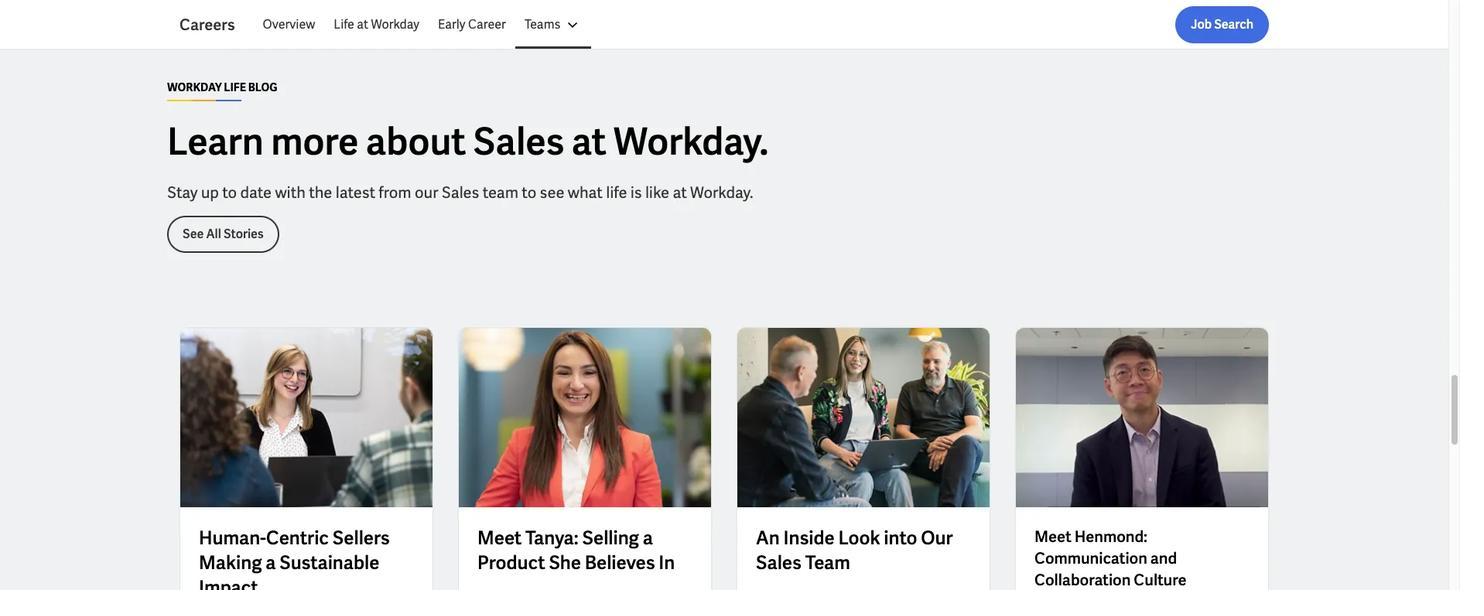 Task type: vqa. For each thing, say whether or not it's contained in the screenshot.
the topmost A
yes



Task type: describe. For each thing, give the bounding box(es) containing it.
an
[[756, 527, 780, 551]]

with
[[275, 183, 306, 203]]

up
[[201, 183, 219, 203]]

meet henmond: communication and collaboration culture
[[1035, 527, 1187, 590]]

search
[[1214, 16, 1254, 33]]

making
[[199, 551, 262, 575]]

culture
[[1134, 571, 1187, 590]]

what
[[568, 183, 603, 203]]

job
[[1191, 16, 1212, 33]]

1 vertical spatial at
[[572, 118, 606, 165]]

2 horizontal spatial at
[[673, 183, 687, 203]]

the
[[309, 183, 332, 203]]

henmond:
[[1075, 527, 1148, 547]]

2 to from the left
[[522, 183, 537, 203]]

job search
[[1191, 16, 1254, 33]]

overview link
[[253, 6, 324, 43]]

learn
[[167, 118, 264, 165]]

job search link
[[1176, 6, 1269, 43]]

overview
[[263, 16, 315, 33]]

see
[[540, 183, 564, 203]]

centric
[[266, 527, 329, 551]]

stay
[[167, 183, 198, 203]]

from
[[379, 183, 411, 203]]

workday life blog
[[167, 80, 278, 94]]

communication
[[1035, 549, 1147, 569]]

and
[[1151, 549, 1177, 569]]

teams
[[525, 16, 561, 33]]

1 vertical spatial sales
[[442, 183, 479, 203]]

0 horizontal spatial workday
[[167, 80, 222, 94]]

life at workday link
[[324, 6, 429, 43]]

stay up to date with the latest from our sales team to see what life is like at workday.
[[167, 183, 753, 203]]

life inside life at workday link
[[334, 16, 354, 33]]

latest
[[336, 183, 375, 203]]

blog
[[248, 80, 278, 94]]

watch the workday life image
[[459, 328, 711, 508]]

believes
[[585, 551, 655, 575]]

see all stories
[[183, 226, 264, 242]]

0 vertical spatial sales
[[473, 118, 564, 165]]

early
[[438, 16, 465, 33]]

meet tanya: selling a product she believes in
[[477, 527, 675, 575]]

team
[[483, 183, 519, 203]]

selling
[[582, 527, 639, 551]]

read the workday life blog image for sellers
[[180, 328, 433, 508]]



Task type: locate. For each thing, give the bounding box(es) containing it.
careers link
[[180, 14, 253, 36]]

1 vertical spatial a
[[266, 551, 276, 575]]

0 vertical spatial workday
[[371, 16, 419, 33]]

0 vertical spatial at
[[357, 16, 368, 33]]

workday. up like
[[614, 118, 769, 165]]

into
[[884, 527, 917, 551]]

to right up
[[222, 183, 237, 203]]

life left blog
[[224, 80, 246, 94]]

1 to from the left
[[222, 183, 237, 203]]

team
[[805, 551, 850, 575]]

sales up team on the top
[[473, 118, 564, 165]]

sales down an
[[756, 551, 802, 575]]

0 horizontal spatial a
[[266, 551, 276, 575]]

early career link
[[429, 6, 515, 43]]

career
[[468, 16, 506, 33]]

date
[[240, 183, 272, 203]]

a
[[643, 527, 653, 551], [266, 551, 276, 575]]

2 vertical spatial sales
[[756, 551, 802, 575]]

product
[[477, 551, 545, 575]]

list containing overview
[[253, 6, 1269, 43]]

at
[[357, 16, 368, 33], [572, 118, 606, 165], [673, 183, 687, 203]]

2 vertical spatial at
[[673, 183, 687, 203]]

life right overview
[[334, 16, 354, 33]]

an inside look into our sales team
[[756, 527, 953, 575]]

at up what at the left
[[572, 118, 606, 165]]

workday. right like
[[690, 183, 753, 203]]

meet
[[477, 527, 522, 551], [1035, 527, 1072, 547]]

like
[[645, 183, 669, 203]]

life
[[606, 183, 627, 203]]

collaboration
[[1035, 571, 1131, 590]]

she
[[549, 551, 581, 575]]

1 read the workday life blog image from the left
[[180, 328, 433, 508]]

careers
[[180, 15, 235, 35]]

sales
[[473, 118, 564, 165], [442, 183, 479, 203], [756, 551, 802, 575]]

more
[[271, 118, 359, 165]]

workday left early in the top left of the page
[[371, 16, 419, 33]]

meet for meet henmond: communication and collaboration culture
[[1035, 527, 1072, 547]]

our
[[921, 527, 953, 551]]

human-centric sellers making a sustainable impact
[[199, 527, 390, 590]]

is
[[630, 183, 642, 203]]

0 vertical spatial a
[[643, 527, 653, 551]]

life at workday
[[334, 16, 419, 33]]

at right like
[[673, 183, 687, 203]]

1 vertical spatial life
[[224, 80, 246, 94]]

menu containing overview
[[253, 6, 591, 43]]

0 vertical spatial workday.
[[614, 118, 769, 165]]

list
[[253, 6, 1269, 43]]

about
[[366, 118, 466, 165]]

1 horizontal spatial workday
[[371, 16, 419, 33]]

learn more about sales at workday.
[[167, 118, 769, 165]]

sellers
[[333, 527, 390, 551]]

0 horizontal spatial at
[[357, 16, 368, 33]]

meet up the "communication"
[[1035, 527, 1072, 547]]

look
[[838, 527, 880, 551]]

1 vertical spatial workday.
[[690, 183, 753, 203]]

0 horizontal spatial life
[[224, 80, 246, 94]]

1 horizontal spatial read the workday life blog image
[[737, 328, 990, 508]]

tanya:
[[525, 527, 579, 551]]

1 horizontal spatial life
[[334, 16, 354, 33]]

life
[[334, 16, 354, 33], [224, 80, 246, 94]]

meet inside meet tanya: selling a product she believes in
[[477, 527, 522, 551]]

1 vertical spatial workday
[[167, 80, 222, 94]]

at right overview
[[357, 16, 368, 33]]

read the workday life blog image
[[180, 328, 433, 508], [737, 328, 990, 508]]

see all stories link
[[167, 216, 279, 253]]

a inside human-centric sellers making a sustainable impact
[[266, 551, 276, 575]]

1 horizontal spatial meet
[[1035, 527, 1072, 547]]

to
[[222, 183, 237, 203], [522, 183, 537, 203]]

early career
[[438, 16, 506, 33]]

read the workday life blog image for look
[[737, 328, 990, 508]]

meet up product
[[477, 527, 522, 551]]

1 horizontal spatial at
[[572, 118, 606, 165]]

0 vertical spatial life
[[334, 16, 354, 33]]

see
[[183, 226, 204, 242]]

in
[[659, 551, 675, 575]]

menu
[[253, 6, 591, 43]]

to left see
[[522, 183, 537, 203]]

sales right our at the top left
[[442, 183, 479, 203]]

workday.
[[614, 118, 769, 165], [690, 183, 753, 203]]

0 horizontal spatial to
[[222, 183, 237, 203]]

a inside meet tanya: selling a product she believes in
[[643, 527, 653, 551]]

inside
[[783, 527, 835, 551]]

stories
[[224, 226, 264, 242]]

teams button
[[515, 6, 591, 43]]

workday
[[371, 16, 419, 33], [167, 80, 222, 94]]

our
[[415, 183, 438, 203]]

human-
[[199, 527, 266, 551]]

sustainable
[[280, 551, 380, 575]]

0 horizontal spatial read the workday life blog image
[[180, 328, 433, 508]]

0 horizontal spatial meet
[[477, 527, 522, 551]]

workday inside menu
[[371, 16, 419, 33]]

2 read the workday life blog image from the left
[[737, 328, 990, 508]]

1 horizontal spatial a
[[643, 527, 653, 551]]

workday up learn
[[167, 80, 222, 94]]

meet for meet tanya: selling a product she believes in
[[477, 527, 522, 551]]

meet inside meet henmond: communication and collaboration culture
[[1035, 527, 1072, 547]]

impact
[[199, 576, 258, 590]]

1 horizontal spatial to
[[522, 183, 537, 203]]

a down centric
[[266, 551, 276, 575]]

sales inside an inside look into our sales team
[[756, 551, 802, 575]]

all
[[206, 226, 221, 242]]

a right the selling at the left of the page
[[643, 527, 653, 551]]



